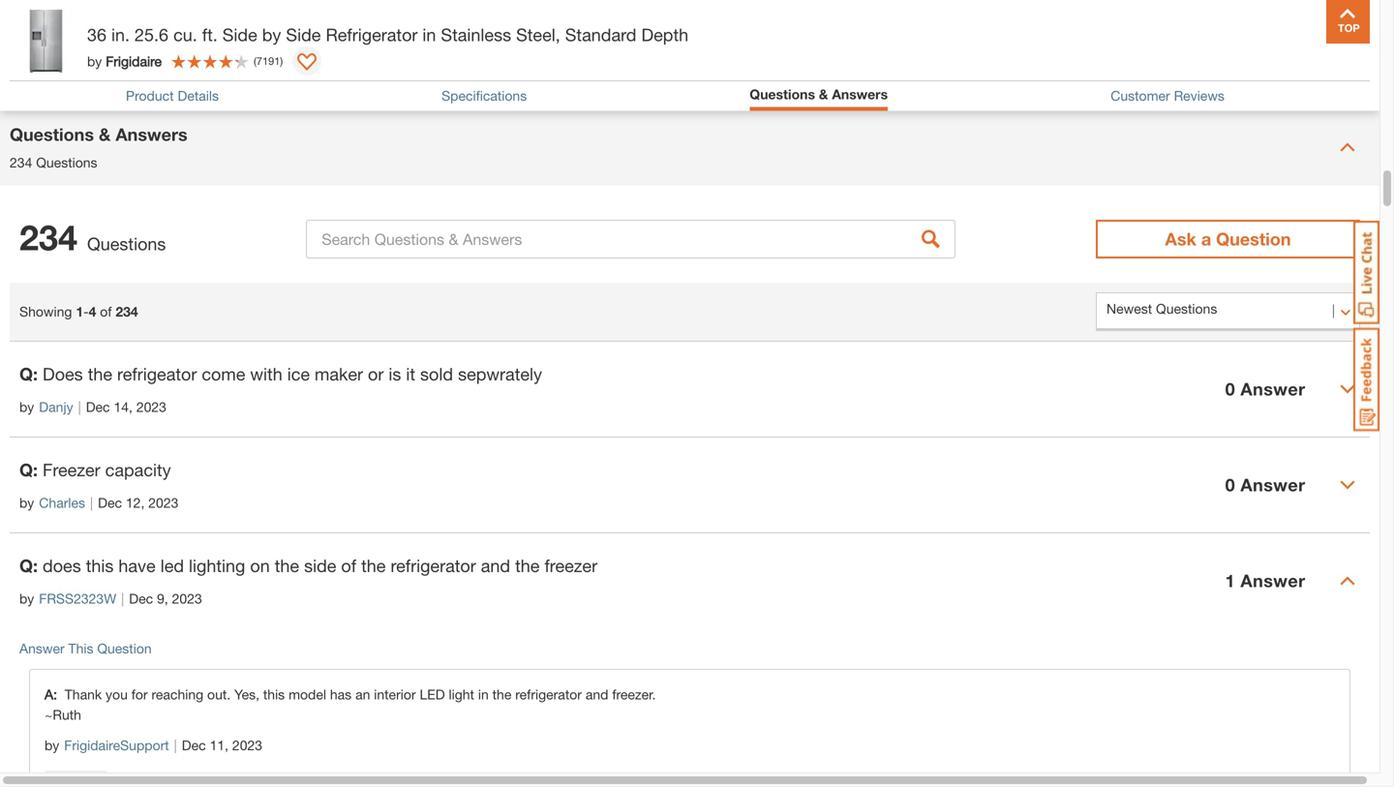 Task type: describe. For each thing, give the bounding box(es) containing it.
reviews
[[1174, 88, 1225, 104]]

36
[[87, 24, 107, 45]]

how
[[19, 54, 47, 70]]

charles
[[39, 495, 85, 511]]

by down 36
[[87, 53, 102, 69]]

ask a question button
[[1096, 220, 1360, 258]]

question for ask a question
[[1216, 228, 1291, 249]]

details
[[178, 88, 219, 104]]

depth
[[641, 24, 688, 45]]

showing 1 - 4 of 234
[[19, 304, 138, 319]]

by frss2323w | dec 9, 2023
[[19, 591, 202, 607]]

| for capacity
[[90, 495, 93, 511]]

frss2323w
[[39, 591, 116, 607]]

by for freezer capacity
[[19, 495, 34, 511]]

0 for freezer capacity
[[1225, 474, 1235, 495]]

questions element
[[10, 341, 1370, 787]]

1 inside questions element
[[1225, 570, 1235, 591]]

information?
[[225, 54, 301, 70]]

by frigidaire
[[87, 53, 162, 69]]

2023 right 11,
[[232, 737, 262, 753]]

this inside thank you for reaching out. yes, this model has an interior led light in the refrigerator and freezer. ~ruth
[[263, 686, 285, 702]]

side
[[304, 555, 336, 576]]

12,
[[126, 495, 145, 511]]

(
[[254, 55, 256, 67]]

-
[[83, 304, 89, 319]]

capacity
[[105, 459, 171, 480]]

charles button
[[39, 493, 85, 513]]

q: for q: does this have led lighting on the side of the refrigerator and the freezer
[[19, 555, 38, 576]]

or
[[368, 364, 384, 384]]

14,
[[114, 399, 133, 415]]

answer for does the refrigeator come with ice maker or is it sold sepwrately
[[1241, 379, 1306, 399]]

cu.
[[173, 24, 197, 45]]

provide
[[305, 54, 351, 70]]

our
[[151, 54, 170, 70]]

customer reviews
[[1111, 88, 1225, 104]]

specifications
[[442, 88, 527, 104]]

reaching
[[151, 686, 203, 702]]

2 vertical spatial 234
[[116, 304, 138, 319]]

live chat image
[[1353, 221, 1380, 324]]

yes,
[[234, 686, 259, 702]]

the right side on the bottom left of the page
[[361, 555, 386, 576]]

you
[[106, 686, 128, 702]]

0 vertical spatial 1
[[76, 304, 83, 319]]

can
[[51, 54, 73, 70]]

thank
[[65, 686, 102, 702]]

have
[[118, 555, 156, 576]]

9,
[[157, 591, 168, 607]]

a:
[[45, 686, 65, 702]]

ice
[[287, 364, 310, 384]]

top button
[[1326, 0, 1370, 44]]

questions inside the 234 questions
[[87, 233, 166, 254]]

ask
[[1165, 228, 1196, 249]]

questions & answers 234 questions
[[10, 124, 187, 170]]

steel,
[[516, 24, 560, 45]]

out.
[[207, 686, 231, 702]]

| left 11,
[[174, 737, 177, 753]]

by charles | dec 12, 2023
[[19, 495, 179, 511]]

2 side from the left
[[286, 24, 321, 45]]

caret image for 1 answer
[[1340, 573, 1355, 589]]

frigidairesupport
[[64, 737, 169, 753]]

36 in. 25.6 cu. ft. side by side refrigerator in stainless steel, standard depth
[[87, 24, 688, 45]]

dec for capacity
[[98, 495, 122, 511]]

lighting
[[189, 555, 245, 576]]

q: does the refrigeator come with ice maker or is it sold sepwrately
[[19, 364, 542, 384]]

refrigeator
[[117, 364, 197, 384]]

by danjy | dec 14, 2023
[[19, 399, 166, 415]]

sold
[[420, 364, 453, 384]]

1 answer
[[1225, 570, 1306, 591]]

product details
[[126, 88, 219, 104]]

standard
[[565, 24, 636, 45]]

11,
[[210, 737, 229, 753]]

frigidairesupport button
[[64, 735, 169, 756]]

& for questions & answers
[[819, 86, 828, 102]]

234 questions
[[19, 216, 166, 258]]

| for this
[[121, 591, 124, 607]]

0 answer for q: does the refrigeator come with ice maker or is it sold sepwrately
[[1225, 379, 1306, 399]]

frss2323w button
[[39, 589, 116, 609]]

by for does this have led lighting on the side of the refrigerator and the freezer
[[19, 591, 34, 607]]

dec left 11,
[[182, 737, 206, 753]]

q: for q: does the refrigeator come with ice maker or is it sold sepwrately
[[19, 364, 38, 384]]

freezer.
[[612, 686, 656, 702]]

by up 7191
[[262, 24, 281, 45]]

has
[[330, 686, 352, 702]]

in.
[[111, 24, 130, 45]]

how can we improve our product information? provide feedback.
[[19, 54, 414, 70]]

answer this question
[[19, 640, 152, 656]]

dec for the
[[86, 399, 110, 415]]

on
[[250, 555, 270, 576]]

Search Questions & Answers text field
[[306, 220, 956, 258]]

we
[[77, 54, 94, 70]]

an
[[355, 686, 370, 702]]

this
[[68, 640, 93, 656]]

thank you for reaching out. yes, this model has an interior led light in the refrigerator and freezer. ~ruth
[[45, 686, 656, 723]]



Task type: locate. For each thing, give the bounding box(es) containing it.
~ruth
[[45, 707, 81, 723]]

question for answer this question
[[97, 640, 152, 656]]

for
[[131, 686, 148, 702]]

& inside the questions & answers 234 questions
[[99, 124, 111, 145]]

and inside thank you for reaching out. yes, this model has an interior led light in the refrigerator and freezer. ~ruth
[[586, 686, 608, 702]]

0 vertical spatial q:
[[19, 364, 38, 384]]

by left frss2323w
[[19, 591, 34, 607]]

by down ~ruth
[[45, 737, 59, 753]]

1 vertical spatial &
[[99, 124, 111, 145]]

the left freezer in the bottom left of the page
[[515, 555, 540, 576]]

answer for does this have led lighting on the side of the refrigerator and the freezer
[[1241, 570, 1306, 591]]

| down 'have'
[[121, 591, 124, 607]]

led
[[420, 686, 445, 702]]

( 7191 )
[[254, 55, 283, 67]]

the
[[88, 364, 112, 384], [275, 555, 299, 576], [361, 555, 386, 576], [515, 555, 540, 576], [492, 686, 512, 702]]

1 horizontal spatial and
[[586, 686, 608, 702]]

by left charles
[[19, 495, 34, 511]]

questions & answers
[[750, 86, 888, 102]]

2023 for the
[[136, 399, 166, 415]]

1 horizontal spatial refrigerator
[[515, 686, 582, 702]]

234
[[10, 154, 32, 170], [19, 216, 78, 258], [116, 304, 138, 319]]

0 vertical spatial answers
[[832, 86, 888, 102]]

0
[[1225, 379, 1235, 399], [1225, 474, 1235, 495]]

1 horizontal spatial in
[[478, 686, 489, 702]]

2023 right '14,'
[[136, 399, 166, 415]]

feedback link image
[[1353, 327, 1380, 432]]

stainless
[[441, 24, 511, 45]]

a
[[1201, 228, 1211, 249]]

customer
[[1111, 88, 1170, 104]]

1 caret image from the top
[[1340, 139, 1355, 155]]

0 vertical spatial of
[[100, 304, 112, 319]]

the inside thank you for reaching out. yes, this model has an interior led light in the refrigerator and freezer. ~ruth
[[492, 686, 512, 702]]

1 horizontal spatial answers
[[832, 86, 888, 102]]

0 horizontal spatial answers
[[116, 124, 187, 145]]

feedback.
[[354, 54, 414, 70]]

1 vertical spatial answers
[[116, 124, 187, 145]]

improve
[[98, 54, 147, 70]]

2023 right '12,'
[[148, 495, 179, 511]]

this right yes,
[[263, 686, 285, 702]]

1 horizontal spatial &
[[819, 86, 828, 102]]

of inside questions element
[[341, 555, 356, 576]]

danjy button
[[39, 397, 73, 417]]

is
[[389, 364, 401, 384]]

caret image
[[1340, 477, 1355, 493]]

1 horizontal spatial question
[[1216, 228, 1291, 249]]

0 vertical spatial 234
[[10, 154, 32, 170]]

specifications button
[[442, 88, 527, 104], [442, 88, 527, 104]]

| right charles
[[90, 495, 93, 511]]

answer this question link
[[19, 640, 152, 656]]

0 vertical spatial refrigerator
[[391, 555, 476, 576]]

questions
[[750, 86, 815, 102], [10, 124, 94, 145], [36, 154, 97, 170], [87, 233, 166, 254]]

and left freezer in the bottom left of the page
[[481, 555, 510, 576]]

1 horizontal spatial 1
[[1225, 570, 1235, 591]]

2 0 from the top
[[1225, 474, 1235, 495]]

come
[[202, 364, 245, 384]]

it
[[406, 364, 415, 384]]

freezer
[[545, 555, 597, 576]]

0 horizontal spatial of
[[100, 304, 112, 319]]

1 side from the left
[[222, 24, 257, 45]]

2 0 answer from the top
[[1225, 474, 1306, 495]]

freezer
[[43, 459, 100, 480]]

0 horizontal spatial question
[[97, 640, 152, 656]]

by for does the refrigeator come with ice maker or is it sold sepwrately
[[19, 399, 34, 415]]

dec
[[86, 399, 110, 415], [98, 495, 122, 511], [129, 591, 153, 607], [182, 737, 206, 753]]

| right danjy
[[78, 399, 81, 415]]

25.6
[[135, 24, 169, 45]]

display image
[[297, 53, 317, 73]]

product details button
[[126, 88, 219, 104], [126, 88, 219, 104]]

refrigerator inside thank you for reaching out. yes, this model has an interior led light in the refrigerator and freezer. ~ruth
[[515, 686, 582, 702]]

product image image
[[15, 10, 77, 73]]

caret image
[[1340, 139, 1355, 155], [1340, 381, 1355, 397], [1340, 573, 1355, 589]]

2023 right 9,
[[172, 591, 202, 607]]

1 0 answer from the top
[[1225, 379, 1306, 399]]

product
[[126, 88, 174, 104]]

danjy
[[39, 399, 73, 415]]

by
[[262, 24, 281, 45], [87, 53, 102, 69], [19, 399, 34, 415], [19, 495, 34, 511], [19, 591, 34, 607], [45, 737, 59, 753]]

2023 for capacity
[[148, 495, 179, 511]]

caret image for 0 answer
[[1340, 381, 1355, 397]]

0 vertical spatial question
[[1216, 228, 1291, 249]]

1 vertical spatial and
[[586, 686, 608, 702]]

0 horizontal spatial &
[[99, 124, 111, 145]]

0 vertical spatial 0 answer
[[1225, 379, 1306, 399]]

q: does this have led lighting on the side of the refrigerator and the freezer
[[19, 555, 597, 576]]

in left "stainless"
[[422, 24, 436, 45]]

1 horizontal spatial this
[[263, 686, 285, 702]]

in inside thank you for reaching out. yes, this model has an interior led light in the refrigerator and freezer. ~ruth
[[478, 686, 489, 702]]

& for questions & answers 234 questions
[[99, 124, 111, 145]]

q:
[[19, 364, 38, 384], [19, 459, 38, 480], [19, 555, 38, 576]]

the right on
[[275, 555, 299, 576]]

0 for does the refrigeator come with ice maker or is it sold sepwrately
[[1225, 379, 1235, 399]]

0 horizontal spatial 1
[[76, 304, 83, 319]]

1 horizontal spatial of
[[341, 555, 356, 576]]

0 vertical spatial &
[[819, 86, 828, 102]]

question right this
[[97, 640, 152, 656]]

0 vertical spatial this
[[86, 555, 114, 576]]

0 answer
[[1225, 379, 1306, 399], [1225, 474, 1306, 495]]

q: for q: freezer capacity
[[19, 459, 38, 480]]

side right ft.
[[222, 24, 257, 45]]

2 vertical spatial caret image
[[1340, 573, 1355, 589]]

234 inside the questions & answers 234 questions
[[10, 154, 32, 170]]

answers
[[832, 86, 888, 102], [116, 124, 187, 145]]

by frigidairesupport | dec 11, 2023
[[45, 737, 262, 753]]

0 vertical spatial and
[[481, 555, 510, 576]]

)
[[280, 55, 283, 67]]

question right the a
[[1216, 228, 1291, 249]]

how can we improve our product information? provide feedback. link
[[19, 54, 414, 70]]

0 horizontal spatial in
[[422, 24, 436, 45]]

0 horizontal spatial side
[[222, 24, 257, 45]]

ask a question
[[1165, 228, 1291, 249]]

led
[[160, 555, 184, 576]]

side up display image at the left of the page
[[286, 24, 321, 45]]

dec left '12,'
[[98, 495, 122, 511]]

customer reviews button
[[1111, 88, 1225, 104], [1111, 88, 1225, 104]]

1 vertical spatial of
[[341, 555, 356, 576]]

question inside button
[[1216, 228, 1291, 249]]

2023 for this
[[172, 591, 202, 607]]

ft.
[[202, 24, 218, 45]]

this
[[86, 555, 114, 576], [263, 686, 285, 702]]

side
[[222, 24, 257, 45], [286, 24, 321, 45]]

answer for freezer capacity
[[1241, 474, 1306, 495]]

maker
[[315, 364, 363, 384]]

0 horizontal spatial this
[[86, 555, 114, 576]]

interior
[[374, 686, 416, 702]]

1 vertical spatial refrigerator
[[515, 686, 582, 702]]

sepwrately
[[458, 364, 542, 384]]

7191
[[256, 55, 280, 67]]

q: freezer capacity
[[19, 459, 171, 480]]

does
[[43, 555, 81, 576]]

light
[[449, 686, 474, 702]]

|
[[78, 399, 81, 415], [90, 495, 93, 511], [121, 591, 124, 607], [174, 737, 177, 753]]

and left freezer.
[[586, 686, 608, 702]]

dec for this
[[129, 591, 153, 607]]

frigidaire
[[106, 53, 162, 69]]

of right side on the bottom left of the page
[[341, 555, 356, 576]]

1 vertical spatial this
[[263, 686, 285, 702]]

the right light
[[492, 686, 512, 702]]

refrigerator
[[326, 24, 418, 45]]

in right light
[[478, 686, 489, 702]]

0 horizontal spatial and
[[481, 555, 510, 576]]

answer
[[1241, 379, 1306, 399], [1241, 474, 1306, 495], [1241, 570, 1306, 591], [19, 640, 65, 656]]

0 horizontal spatial refrigerator
[[391, 555, 476, 576]]

by left danjy
[[19, 399, 34, 415]]

2 q: from the top
[[19, 459, 38, 480]]

1 vertical spatial question
[[97, 640, 152, 656]]

4
[[89, 304, 96, 319]]

of
[[100, 304, 112, 319], [341, 555, 356, 576]]

dec left 9,
[[129, 591, 153, 607]]

1 0 from the top
[[1225, 379, 1235, 399]]

answers inside the questions & answers 234 questions
[[116, 124, 187, 145]]

by for thank you for reaching out. yes, this model has an interior led light in the refrigerator and freezer. ~ruth
[[45, 737, 59, 753]]

3 caret image from the top
[[1340, 573, 1355, 589]]

1 vertical spatial 0 answer
[[1225, 474, 1306, 495]]

0 vertical spatial in
[[422, 24, 436, 45]]

answers for questions & answers
[[832, 86, 888, 102]]

0 vertical spatial 0
[[1225, 379, 1235, 399]]

model
[[289, 686, 326, 702]]

2 vertical spatial q:
[[19, 555, 38, 576]]

1 horizontal spatial side
[[286, 24, 321, 45]]

0 answer for q: freezer capacity
[[1225, 474, 1306, 495]]

1 vertical spatial in
[[478, 686, 489, 702]]

does
[[43, 364, 83, 384]]

1 vertical spatial 234
[[19, 216, 78, 258]]

1 vertical spatial q:
[[19, 459, 38, 480]]

1 vertical spatial 0
[[1225, 474, 1235, 495]]

refrigerator
[[391, 555, 476, 576], [515, 686, 582, 702]]

0 vertical spatial caret image
[[1340, 139, 1355, 155]]

answers for questions & answers 234 questions
[[116, 124, 187, 145]]

2 caret image from the top
[[1340, 381, 1355, 397]]

3 q: from the top
[[19, 555, 38, 576]]

of right 4
[[100, 304, 112, 319]]

2023
[[136, 399, 166, 415], [148, 495, 179, 511], [172, 591, 202, 607], [232, 737, 262, 753]]

this up by frss2323w | dec 9, 2023
[[86, 555, 114, 576]]

the up by danjy | dec 14, 2023
[[88, 364, 112, 384]]

dec left '14,'
[[86, 399, 110, 415]]

| for the
[[78, 399, 81, 415]]

product
[[174, 54, 221, 70]]

1 vertical spatial caret image
[[1340, 381, 1355, 397]]

1 q: from the top
[[19, 364, 38, 384]]

1 vertical spatial 1
[[1225, 570, 1235, 591]]



Task type: vqa. For each thing, say whether or not it's contained in the screenshot.
full
no



